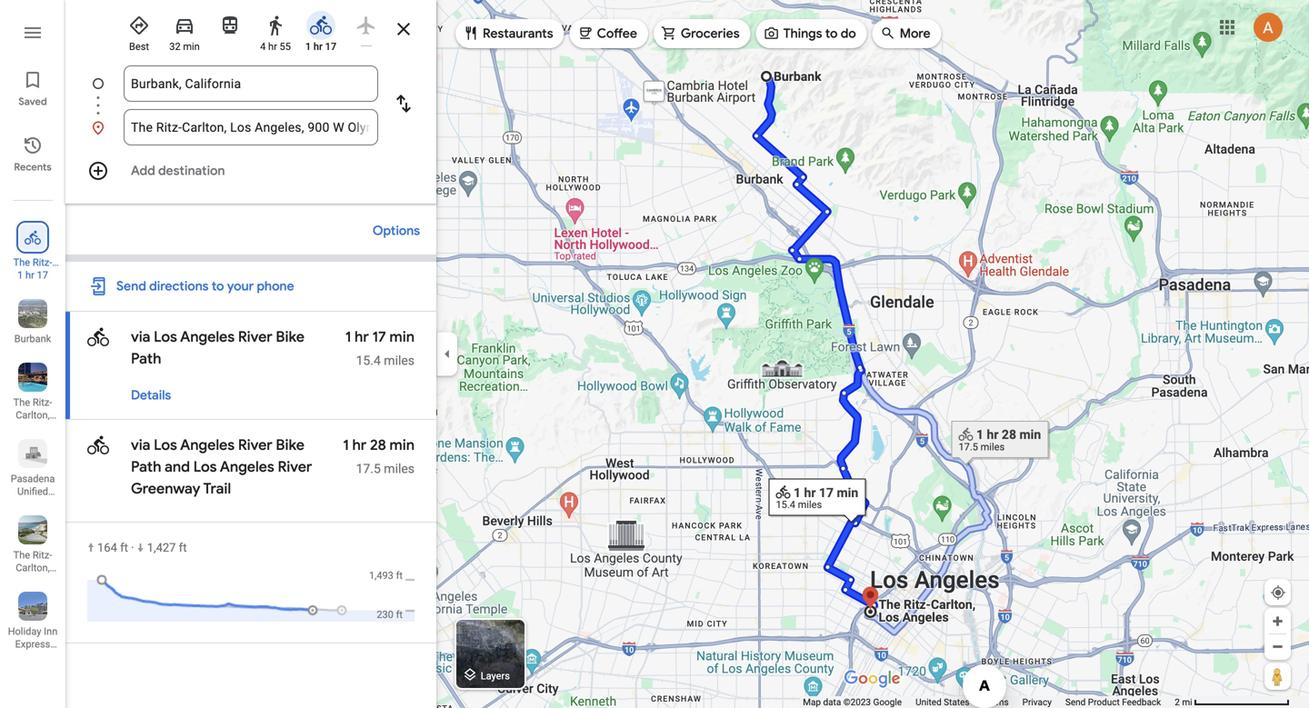 Task type: describe. For each thing, give the bounding box(es) containing it.
cycling image for los angeles river bike path
[[87, 324, 109, 351]]

layers
[[481, 671, 510, 682]]

Starting point Burbank, California field
[[131, 73, 371, 95]]

your
[[227, 278, 254, 295]]

 list
[[0, 0, 65, 709]]

path for los angeles river bike path and los angeles river greenway trail
[[131, 458, 161, 477]]

mira
[[8, 652, 28, 663]]

los angeles river bike path
[[131, 328, 305, 368]]

saved
[[19, 96, 47, 108]]

 restaurants
[[463, 23, 554, 43]]

burbank button
[[0, 292, 65, 348]]

hr inside 1 hr 17 min 15.4 miles
[[355, 328, 369, 347]]

1 hr 28 min 17.5 miles
[[343, 436, 415, 477]]

transit image
[[219, 15, 241, 36]]

los angeles river bike path and los angeles river greenway trail
[[131, 436, 312, 499]]

1 list item from the top
[[65, 65, 437, 124]]

mi
[[1183, 697, 1193, 708]]

1 hr 17 inside 1 hr 17 radio
[[306, 41, 337, 52]]

carlton, for laguna
[[16, 563, 50, 574]]

15.4
[[356, 353, 381, 368]]

send inside button
[[1066, 697, 1086, 708]]

los up trail
[[194, 458, 217, 477]]

17 inside 1 hr 17 radio
[[325, 41, 337, 52]]

4 hr 55 radio
[[257, 7, 295, 54]]

saved button
[[0, 62, 65, 113]]

map
[[803, 697, 821, 708]]

©2023
[[844, 697, 872, 708]]

send product feedback button
[[1066, 697, 1162, 709]]

 send directions to your phone
[[89, 275, 294, 298]]

1,493 ft
[[369, 570, 403, 582]]

2
[[1176, 697, 1181, 708]]

none field "starting point burbank, california"
[[131, 65, 371, 102]]

 coffee
[[577, 23, 638, 43]]

united states
[[916, 697, 970, 708]]

send product feedback
[[1066, 697, 1162, 708]]

add
[[131, 163, 155, 179]]

mesa-
[[30, 652, 58, 663]]

san
[[10, 665, 27, 676]]

unified
[[17, 486, 48, 498]]

best
[[129, 41, 149, 52]]

walking image
[[265, 15, 287, 36]]

via for los angeles river bike path
[[131, 328, 154, 347]]

angeles inside "the ritz- carlton, los angeles"
[[15, 435, 51, 447]]

miles for 17
[[384, 353, 415, 368]]

the ritz- carlton, los angeles
[[13, 397, 52, 447]]

1 hr 17 min 15.4 miles
[[345, 328, 415, 368]]

 button
[[385, 7, 423, 51]]

 layers
[[462, 665, 510, 685]]

river for los angeles river bike path and los angeles river greenway trail
[[238, 436, 273, 455]]

united states button
[[916, 697, 970, 709]]

path for los angeles river bike path
[[131, 350, 161, 368]]

miles for 28
[[384, 462, 415, 477]]

total ascent of 164 ft. total descent of 1,427 ft. image
[[87, 569, 415, 625]]

 inside list
[[25, 227, 41, 247]]

united
[[916, 697, 942, 708]]

recents button
[[0, 127, 65, 178]]

do
[[841, 25, 857, 42]]

options
[[373, 223, 420, 239]]

diego
[[30, 665, 55, 676]]

 button
[[378, 78, 429, 133]]

the ritz- carlton, los angeles button
[[0, 356, 65, 447]]

trail
[[203, 480, 231, 499]]

collapse side panel image
[[438, 344, 458, 364]]

17.5
[[356, 462, 381, 477]]

coffee
[[597, 25, 638, 42]]

inn
[[44, 626, 58, 638]]

niguel
[[19, 588, 47, 599]]

states
[[944, 697, 970, 708]]

32
[[169, 41, 181, 52]]

express
[[15, 639, 50, 650]]

1 hr 17 radio
[[302, 7, 340, 54]]

terms
[[984, 697, 1009, 708]]

2 mi
[[1176, 697, 1193, 708]]

4 hr 55
[[260, 41, 291, 52]]

none field destination the ritz-carlton, los angeles, 900 w olympic blvd, los angeles, ca 90015
[[131, 109, 371, 146]]

1 inside 1 hr 28 min 17.5 miles
[[343, 436, 349, 455]]

destination
[[158, 163, 225, 179]]

google
[[874, 697, 903, 708]]

google account: apple lee  
(apple.applelee2001@gmail.com) image
[[1254, 13, 1284, 42]]

1,427 ft
[[147, 541, 187, 555]]

min for los angeles river bike path
[[390, 328, 415, 347]]

 more
[[880, 23, 931, 43]]

phone
[[257, 278, 294, 295]]

los inside "the ritz- carlton, los angeles"
[[25, 423, 41, 434]]

4
[[260, 41, 266, 52]]

32 min radio
[[166, 7, 204, 54]]

Destination The Ritz-Carlton, Los Angeles, 900 W Olympic Blvd, Los Angeles, CA 90015 field
[[131, 116, 371, 138]]

1 inside the  list
[[17, 270, 23, 281]]

groceries
[[681, 25, 740, 42]]

 groceries
[[661, 23, 740, 43]]

show street view coverage image
[[1265, 663, 1292, 690]]

angeles up trail
[[220, 458, 274, 477]]

1 inside radio
[[306, 41, 311, 52]]

feedback
[[1123, 697, 1162, 708]]

none radio flights
[[348, 7, 386, 46]]

recents
[[14, 161, 52, 174]]

more
[[900, 25, 931, 42]]

holiday inn express mira mesa- san diego button
[[0, 585, 65, 676]]

164 ft
[[97, 541, 128, 555]]

17 inside 1 hr 17 min 15.4 miles
[[373, 328, 386, 347]]

menu image
[[22, 22, 44, 44]]

28
[[370, 436, 386, 455]]

data
[[824, 697, 842, 708]]



Task type: vqa. For each thing, say whether or not it's contained in the screenshot.
 parking on the top of the page
no



Task type: locate. For each thing, give the bounding box(es) containing it.
add destination
[[131, 163, 225, 179]]

2 none field from the top
[[131, 109, 371, 146]]

angeles up the pasadena
[[15, 435, 51, 447]]

the for the ritz- carlton, laguna niguel
[[13, 550, 30, 561]]

options button
[[364, 215, 429, 247]]

2 cycling image from the top
[[87, 433, 109, 459]]

 for los angeles river bike path
[[87, 324, 109, 351]]

0 vertical spatial bike
[[276, 328, 305, 347]]

carlton,
[[16, 410, 50, 421], [16, 563, 50, 574]]

bike inside los angeles river bike path
[[276, 328, 305, 347]]

2 vertical spatial min
[[390, 436, 415, 455]]


[[462, 665, 479, 685]]

cycling image right "the ritz- carlton, los angeles"
[[87, 433, 109, 459]]

1 vertical spatial ritz-
[[33, 550, 52, 561]]

hr right 4 on the left top of the page
[[268, 41, 277, 52]]

1 hr 17 up burbank button
[[17, 270, 48, 281]]

miles right 15.4
[[384, 353, 415, 368]]

things
[[784, 25, 823, 42]]

min inside 1 hr 28 min 17.5 miles
[[390, 436, 415, 455]]

the
[[13, 397, 30, 408], [13, 550, 30, 561]]

via for los angeles river bike path and los angeles river greenway trail
[[131, 436, 154, 455]]

carlton, for los
[[16, 410, 50, 421]]

0 vertical spatial miles
[[384, 353, 415, 368]]


[[764, 23, 780, 43]]

path
[[131, 350, 161, 368], [131, 458, 161, 477]]

hr up 15.4
[[355, 328, 369, 347]]

min for los angeles river bike path and los angeles river greenway trail
[[390, 436, 415, 455]]

river inside los angeles river bike path
[[238, 328, 273, 347]]

1 path from the top
[[131, 350, 161, 368]]

cycling image for los angeles river bike path and los angeles river greenway trail
[[87, 433, 109, 459]]

17 inside the  list
[[37, 270, 48, 281]]

carlton, inside the ritz- carlton, laguna niguel
[[16, 563, 50, 574]]

map data ©2023 google
[[803, 697, 903, 708]]

footer
[[803, 697, 1176, 709]]

1 vertical spatial to
[[212, 278, 224, 295]]


[[89, 275, 109, 298]]

1 vertical spatial 17
[[37, 270, 48, 281]]

cycling image down 
[[87, 324, 109, 351]]

2 ritz- from the top
[[33, 550, 52, 561]]

2 carlton, from the top
[[16, 563, 50, 574]]

hr up burbank button
[[25, 270, 34, 281]]

ritz- inside "the ritz- carlton, los angeles"
[[33, 397, 52, 408]]

1 hr 17 down cycling image
[[306, 41, 337, 52]]

ritz- up laguna
[[33, 550, 52, 561]]

the for the ritz- carlton, los angeles
[[13, 397, 30, 408]]

1 vertical spatial min
[[390, 328, 415, 347]]

via up details
[[131, 328, 154, 347]]

directions main content
[[65, 0, 437, 709]]

2 path from the top
[[131, 458, 161, 477]]

0 vertical spatial 1 hr 17
[[306, 41, 337, 52]]

zoom in image
[[1272, 615, 1285, 629]]


[[577, 23, 594, 43]]

show your location image
[[1271, 585, 1287, 601]]

the inside "the ritz- carlton, los angeles"
[[13, 397, 30, 408]]

best travel modes image
[[128, 15, 150, 36]]

1 horizontal spatial send
[[1066, 697, 1086, 708]]

min inside 32 min option
[[183, 41, 200, 52]]

1 vertical spatial path
[[131, 458, 161, 477]]

bike for los angeles river bike path and los angeles river greenway trail
[[276, 436, 305, 455]]

None field
[[131, 65, 371, 102], [131, 109, 371, 146]]

to
[[826, 25, 838, 42], [212, 278, 224, 295]]

list item
[[65, 65, 437, 124], [65, 109, 437, 146]]

district
[[17, 512, 49, 523]]

164 ft ·
[[97, 541, 137, 555]]

list
[[65, 65, 437, 146]]

list item down "starting point burbank, california" field
[[65, 109, 437, 146]]

los
[[154, 328, 177, 347], [25, 423, 41, 434], [154, 436, 177, 455], [194, 458, 217, 477]]

cycling image
[[87, 324, 109, 351], [87, 433, 109, 459]]


[[880, 23, 897, 43]]

footer inside 'google maps' element
[[803, 697, 1176, 709]]

laguna
[[16, 575, 49, 587]]

miles inside 1 hr 28 min 17.5 miles
[[384, 462, 415, 477]]

32 min
[[169, 41, 200, 52]]

0 horizontal spatial 17
[[37, 270, 48, 281]]

send left product
[[1066, 697, 1086, 708]]

bike down "phone" at left top
[[276, 328, 305, 347]]

1 vertical spatial miles
[[384, 462, 415, 477]]

hr inside the  list
[[25, 270, 34, 281]]

1 vertical spatial 1 hr 17
[[17, 270, 48, 281]]

river for los angeles river bike path
[[238, 328, 273, 347]]

0 vertical spatial river
[[238, 328, 273, 347]]

1 vertical spatial carlton,
[[16, 563, 50, 574]]


[[463, 23, 479, 43]]

none radio left 
[[348, 7, 386, 46]]

to left the do
[[826, 25, 838, 42]]

0 vertical spatial 17
[[325, 41, 337, 52]]

holiday inn express mira mesa- san diego
[[8, 626, 58, 676]]

to inside  things to do
[[826, 25, 838, 42]]

privacy
[[1023, 697, 1052, 708]]

1 horizontal spatial 17
[[325, 41, 337, 52]]

55
[[280, 41, 291, 52]]

flights image
[[356, 15, 378, 36]]

none field for second list item from the bottom
[[131, 65, 371, 102]]

1 vertical spatial cycling image
[[87, 433, 109, 459]]

the inside the ritz- carlton, laguna niguel
[[13, 550, 30, 561]]

none radio transit
[[211, 7, 249, 40]]

1 vertical spatial none field
[[131, 109, 371, 146]]

1 inside 1 hr 17 min 15.4 miles
[[345, 328, 351, 347]]

min right 28
[[390, 436, 415, 455]]

privacy button
[[1023, 697, 1052, 709]]

holiday
[[8, 626, 41, 638]]

1 bike from the top
[[276, 328, 305, 347]]

angeles up and
[[180, 436, 235, 455]]

send inside  send directions to your phone
[[116, 278, 146, 295]]

product
[[1089, 697, 1121, 708]]

greenway
[[131, 480, 200, 499]]

path inside los angeles river bike path and los angeles river greenway trail
[[131, 458, 161, 477]]

to left your
[[212, 278, 224, 295]]

los down directions
[[154, 328, 177, 347]]

hr left 28
[[352, 436, 367, 455]]

 for los angeles river bike path and los angeles river greenway trail
[[87, 433, 109, 459]]

1 hr 17 inside the  list
[[17, 270, 48, 281]]

1 cycling image from the top
[[87, 324, 109, 351]]

0 vertical spatial none field
[[131, 65, 371, 102]]

2 via from the top
[[131, 436, 154, 455]]

pasadena unified school district
[[11, 474, 55, 523]]

min left collapse side panel 'icon'
[[390, 328, 415, 347]]

bike inside los angeles river bike path and los angeles river greenway trail
[[276, 436, 305, 455]]

1 ritz- from the top
[[33, 397, 52, 408]]

0 vertical spatial min
[[183, 41, 200, 52]]

ritz- down burbank
[[33, 397, 52, 408]]

0 vertical spatial via
[[131, 328, 154, 347]]

1 miles from the top
[[384, 353, 415, 368]]

and
[[165, 458, 190, 477]]

2 mi button
[[1176, 697, 1291, 708]]

path up greenway
[[131, 458, 161, 477]]


[[87, 158, 109, 184]]

2 vertical spatial 17
[[373, 328, 386, 347]]

1 horizontal spatial none radio
[[348, 7, 386, 46]]

0 vertical spatial ritz-
[[33, 397, 52, 408]]

1 the from the top
[[13, 397, 30, 408]]

carlton, up laguna
[[16, 563, 50, 574]]

2 bike from the top
[[276, 436, 305, 455]]

1
[[306, 41, 311, 52], [17, 270, 23, 281], [345, 328, 351, 347], [343, 436, 349, 455]]

none field for second list item from the top
[[131, 109, 371, 146]]

17 up 15.4
[[373, 328, 386, 347]]

restaurants
[[483, 25, 554, 42]]

driving image
[[174, 15, 196, 36]]

ritz- for the ritz- carlton, laguna niguel
[[33, 550, 52, 561]]

Best radio
[[120, 7, 158, 54]]

pasadena
[[11, 474, 55, 485]]

2 vertical spatial 
[[87, 433, 109, 459]]


[[25, 227, 41, 247], [87, 324, 109, 351], [87, 433, 109, 459]]

bike left 28
[[276, 436, 305, 455]]

0 horizontal spatial to
[[212, 278, 224, 295]]

1 none radio from the left
[[211, 7, 249, 40]]

angeles inside los angeles river bike path
[[180, 328, 235, 347]]

carlton, inside "the ritz- carlton, los angeles"
[[16, 410, 50, 421]]

burbank
[[14, 333, 51, 345]]

0 vertical spatial 
[[25, 227, 41, 247]]

google maps element
[[0, 0, 1310, 709]]

0 vertical spatial the
[[13, 397, 30, 408]]

2 the from the top
[[13, 550, 30, 561]]

1 horizontal spatial 1 hr 17
[[306, 41, 337, 52]]

1 vertical spatial river
[[238, 436, 273, 455]]

footer containing map data ©2023 google
[[803, 697, 1176, 709]]

send right 
[[116, 278, 146, 295]]

the ritz- carlton, laguna niguel
[[13, 550, 52, 599]]

send
[[116, 278, 146, 295], [1066, 697, 1086, 708]]

none field down 4 on the left top of the page
[[131, 65, 371, 102]]

directions
[[149, 278, 209, 295]]

terms button
[[984, 697, 1009, 709]]

0 vertical spatial to
[[826, 25, 838, 42]]

1 vertical spatial the
[[13, 550, 30, 561]]

0 horizontal spatial none radio
[[211, 7, 249, 40]]

carlton, up the pasadena unified school district button
[[16, 410, 50, 421]]

min inside 1 hr 17 min 15.4 miles
[[390, 328, 415, 347]]

2 none radio from the left
[[348, 7, 386, 46]]

0 horizontal spatial send
[[116, 278, 146, 295]]

angeles down  send directions to your phone
[[180, 328, 235, 347]]

cycling image
[[310, 15, 332, 36]]

path up details
[[131, 350, 161, 368]]

none radio right driving icon
[[211, 7, 249, 40]]


[[393, 91, 415, 117]]

0 vertical spatial cycling image
[[87, 324, 109, 351]]

the ritz- carlton, laguna niguel button
[[0, 509, 65, 599]]

school
[[17, 499, 48, 510]]

0 vertical spatial path
[[131, 350, 161, 368]]

1 carlton, from the top
[[16, 410, 50, 421]]

17 up burbank button
[[37, 270, 48, 281]]

miles inside 1 hr 17 min 15.4 miles
[[384, 353, 415, 368]]

details
[[131, 388, 171, 404]]

2 list item from the top
[[65, 109, 437, 146]]

min right 32
[[183, 41, 200, 52]]

1 vertical spatial bike
[[276, 436, 305, 455]]

0 vertical spatial carlton,
[[16, 410, 50, 421]]

none field down "starting point burbank, california" field
[[131, 109, 371, 146]]

list inside 'google maps' element
[[65, 65, 437, 146]]

1 none field from the top
[[131, 65, 371, 102]]

zoom out image
[[1272, 640, 1285, 654]]

 down recents
[[25, 227, 41, 247]]

the up laguna
[[13, 550, 30, 561]]

None radio
[[211, 7, 249, 40], [348, 7, 386, 46]]

 right "the ritz- carlton, los angeles"
[[87, 433, 109, 459]]

ritz-
[[33, 397, 52, 408], [33, 550, 52, 561]]

ritz- inside the ritz- carlton, laguna niguel
[[33, 550, 52, 561]]

ritz- for the ritz- carlton, los angeles
[[33, 397, 52, 408]]

list item down 4 on the left top of the page
[[65, 65, 437, 124]]

los up and
[[154, 436, 177, 455]]

hr inside 1 hr 28 min 17.5 miles
[[352, 436, 367, 455]]

 things to do
[[764, 23, 857, 43]]

1 via from the top
[[131, 328, 154, 347]]

via up greenway
[[131, 436, 154, 455]]

230 ft
[[377, 609, 403, 621]]

hr
[[268, 41, 277, 52], [314, 41, 323, 52], [25, 270, 34, 281], [355, 328, 369, 347], [352, 436, 367, 455]]


[[661, 23, 678, 43]]

hr down cycling image
[[314, 41, 323, 52]]

2 vertical spatial river
[[278, 458, 312, 477]]

1 horizontal spatial to
[[826, 25, 838, 42]]

0 horizontal spatial 1 hr 17
[[17, 270, 48, 281]]

bike
[[276, 328, 305, 347], [276, 436, 305, 455]]

bike for los angeles river bike path
[[276, 328, 305, 347]]

 down 
[[87, 324, 109, 351]]

the down burbank
[[13, 397, 30, 408]]

1 vertical spatial via
[[131, 436, 154, 455]]

to inside  send directions to your phone
[[212, 278, 224, 295]]

details button
[[122, 379, 180, 412]]

17 down cycling image
[[325, 41, 337, 52]]

pasadena unified school district button
[[0, 432, 65, 523]]

miles right 17.5 at the left
[[384, 462, 415, 477]]

2 horizontal spatial 17
[[373, 328, 386, 347]]

1 vertical spatial send
[[1066, 697, 1086, 708]]

2 miles from the top
[[384, 462, 415, 477]]

los up the pasadena
[[25, 423, 41, 434]]

los inside los angeles river bike path
[[154, 328, 177, 347]]

1 hr 17
[[306, 41, 337, 52], [17, 270, 48, 281]]

0 vertical spatial send
[[116, 278, 146, 295]]

·
[[131, 541, 134, 555]]

path inside los angeles river bike path
[[131, 350, 161, 368]]

1 vertical spatial 
[[87, 324, 109, 351]]



